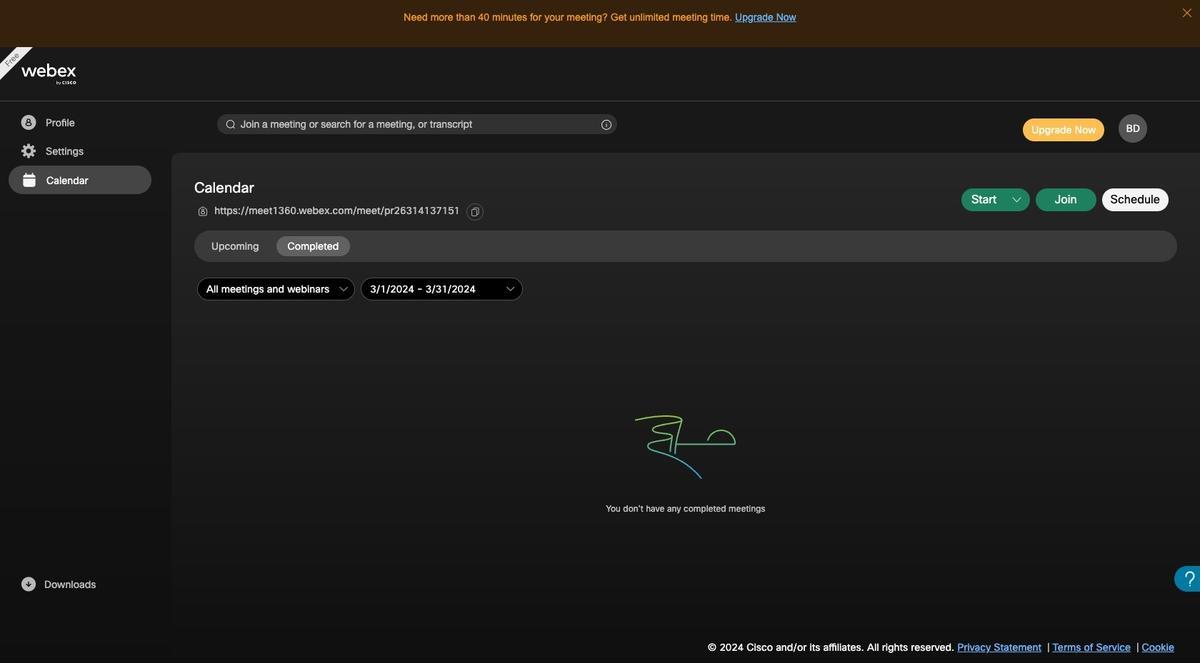 Task type: vqa. For each thing, say whether or not it's contained in the screenshot.
"mds people circle_filled" "image"
yes



Task type: locate. For each thing, give the bounding box(es) containing it.
tab list inside calendar element
[[200, 236, 356, 256]]

banner
[[0, 47, 1200, 101]]

tab list
[[200, 236, 356, 256]]

cisco webex image
[[21, 64, 107, 85]]

tab
[[200, 236, 270, 256], [276, 236, 350, 256]]

copy image
[[470, 207, 480, 217]]

tab panel
[[194, 275, 1180, 565]]

mds meetings_filled image
[[20, 172, 38, 189]]

0 horizontal spatial tab
[[200, 236, 270, 256]]

tab panel inside calendar element
[[194, 275, 1180, 565]]

1 horizontal spatial tab
[[276, 236, 350, 256]]

1 tab from the left
[[200, 236, 270, 256]]

mds people circle_filled image
[[19, 114, 37, 131]]

mds settings_filled image
[[19, 143, 37, 160]]



Task type: describe. For each thing, give the bounding box(es) containing it.
2 tab from the left
[[276, 236, 350, 256]]

mds content download_filled image
[[19, 576, 37, 594]]

Join a meeting or search for a meeting, or transcript text field
[[217, 114, 617, 134]]

calendar element
[[0, 153, 1200, 664]]



